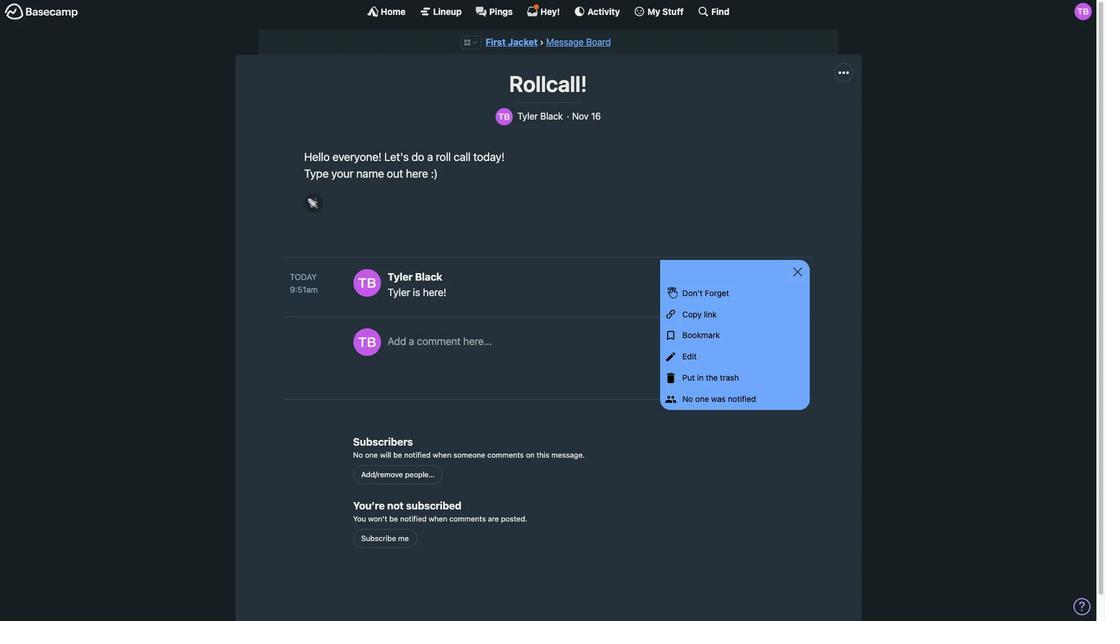 Task type: describe. For each thing, give the bounding box(es) containing it.
16
[[591, 111, 601, 121]]

comments for you're
[[449, 515, 486, 524]]

9:51am link
[[290, 284, 342, 296]]

activity link
[[574, 6, 620, 17]]

let's
[[384, 150, 409, 163]]

no one was notified
[[683, 394, 756, 404]]

copy
[[683, 309, 702, 319]]

message board link
[[546, 37, 611, 47]]

when inside "you're not subscribed you won't be notified when comments are posted."
[[429, 515, 447, 524]]

call
[[454, 150, 471, 163]]

here
[[406, 167, 428, 180]]

0 vertical spatial notified
[[728, 394, 756, 404]]

add/remove
[[361, 470, 403, 479]]

one inside subscribers no one will be notified when someone comments on this message.
[[365, 451, 378, 460]]

someone
[[454, 451, 485, 460]]

my stuff button
[[634, 6, 684, 17]]

in
[[697, 373, 704, 383]]

add/remove people…
[[361, 470, 435, 479]]

rollcall!
[[509, 71, 587, 97]]

find button
[[698, 6, 730, 17]]

no inside subscribers no one will be notified when someone comments on this message.
[[353, 451, 363, 460]]

home link
[[367, 6, 406, 17]]

a inside add a comment here… button
[[409, 336, 414, 348]]

copy link
[[683, 309, 717, 319]]

are
[[488, 515, 499, 524]]

put
[[683, 373, 695, 383]]

first
[[486, 37, 506, 47]]

notified inside "you're not subscribed you won't be notified when comments are posted."
[[400, 515, 427, 524]]

today
[[290, 272, 317, 282]]

don't
[[683, 288, 703, 298]]

me
[[398, 534, 409, 543]]

the
[[706, 373, 718, 383]]

first jacket
[[486, 37, 538, 47]]

subscribe me
[[361, 534, 409, 543]]

find
[[711, 6, 730, 16]]

is
[[413, 287, 420, 299]]

do
[[412, 150, 424, 163]]

people…
[[405, 470, 435, 479]]

board
[[586, 37, 611, 47]]

bookmark
[[683, 331, 720, 340]]

roll
[[436, 150, 451, 163]]

9:51am
[[290, 285, 318, 295]]

add
[[388, 336, 406, 348]]

link
[[704, 309, 717, 319]]

you're
[[353, 500, 385, 512]]

tyler is here!
[[388, 287, 447, 299]]

hey!
[[541, 6, 560, 16]]

hello
[[304, 150, 330, 163]]

don't forget
[[683, 288, 729, 298]]

1 vertical spatial black
[[415, 271, 442, 283]]

›
[[540, 37, 544, 47]]

stuff
[[663, 6, 684, 16]]

home
[[381, 6, 406, 16]]

add/remove people… link
[[353, 466, 443, 485]]

subscribe me button
[[353, 530, 417, 549]]

today 9:51am
[[290, 272, 318, 295]]

hey! button
[[527, 4, 560, 17]]

comment
[[417, 336, 461, 348]]

my
[[648, 6, 660, 16]]

today element
[[290, 271, 317, 284]]

edit
[[683, 352, 697, 362]]

add a comment here…
[[388, 336, 492, 348]]

bookmark link
[[660, 325, 810, 347]]

nov 16 element
[[572, 111, 601, 122]]

put in the trash
[[683, 373, 739, 383]]

:)
[[431, 167, 438, 180]]

don't forget link
[[660, 283, 810, 304]]



Task type: vqa. For each thing, say whether or not it's contained in the screenshot.
9:51AM element
yes



Task type: locate. For each thing, give the bounding box(es) containing it.
tyler black down rollcall!
[[518, 111, 563, 121]]

be inside subscribers no one will be notified when someone comments on this message.
[[393, 451, 402, 460]]

my stuff
[[648, 6, 684, 16]]

be inside "you're not subscribed you won't be notified when comments are posted."
[[389, 515, 398, 524]]

copy link link
[[660, 304, 810, 325]]

2 vertical spatial notified
[[400, 515, 427, 524]]

one left was
[[695, 394, 709, 404]]

black
[[540, 111, 563, 121], [415, 271, 442, 283]]

jacket
[[508, 37, 538, 47]]

1 vertical spatial tyler black
[[388, 271, 442, 283]]

comments
[[487, 451, 524, 460], [449, 515, 486, 524]]

1 vertical spatial one
[[365, 451, 378, 460]]

today!
[[473, 150, 505, 163]]

tyler up tyler is here!
[[388, 271, 413, 283]]

1 vertical spatial comments
[[449, 515, 486, 524]]

your
[[331, 167, 354, 180]]

forget
[[705, 288, 729, 298]]

you're not subscribed you won't be notified when comments are posted.
[[353, 500, 527, 524]]

tyler down rollcall!
[[518, 111, 538, 121]]

no down put
[[683, 394, 693, 404]]

this
[[537, 451, 550, 460]]

today link
[[290, 271, 342, 284]]

out
[[387, 167, 403, 180]]

subscribed
[[406, 500, 462, 512]]

tyler left is
[[388, 287, 410, 299]]

black up "here!" on the left top
[[415, 271, 442, 283]]

notified down the put in the trash link
[[728, 394, 756, 404]]

1 vertical spatial tyler
[[388, 271, 413, 283]]

type
[[304, 167, 329, 180]]

0 vertical spatial a
[[427, 150, 433, 163]]

0 vertical spatial be
[[393, 451, 402, 460]]

switch accounts image
[[5, 3, 78, 21]]

0 horizontal spatial tyler black
[[388, 271, 442, 283]]

on
[[526, 451, 535, 460]]

comments left "are"
[[449, 515, 486, 524]]

2 vertical spatial tyler
[[388, 287, 410, 299]]

notified up the me
[[400, 515, 427, 524]]

message.
[[552, 451, 585, 460]]

black left "nov"
[[540, 111, 563, 121]]

comments left on
[[487, 451, 524, 460]]

1 horizontal spatial black
[[540, 111, 563, 121]]

0 horizontal spatial black
[[415, 271, 442, 283]]

› message board
[[540, 37, 611, 47]]

be
[[393, 451, 402, 460], [389, 515, 398, 524]]

here…
[[463, 336, 492, 348]]

no left will
[[353, 451, 363, 460]]

9:51am element
[[290, 285, 318, 295]]

a
[[427, 150, 433, 163], [409, 336, 414, 348]]

everyone!
[[333, 150, 382, 163]]

nov
[[572, 111, 589, 121]]

0 vertical spatial no
[[683, 394, 693, 404]]

posted.
[[501, 515, 527, 524]]

when down 'subscribed' at the left bottom of the page
[[429, 515, 447, 524]]

1 vertical spatial a
[[409, 336, 414, 348]]

not
[[387, 500, 404, 512]]

1 horizontal spatial a
[[427, 150, 433, 163]]

activity
[[588, 6, 620, 16]]

0 vertical spatial comments
[[487, 451, 524, 460]]

subscribers no one will be notified when someone comments on this message.
[[353, 436, 585, 460]]

tyler black up is
[[388, 271, 442, 283]]

trash
[[720, 373, 739, 383]]

hello everyone! let's do a roll call today! type your name out here :)
[[304, 150, 505, 180]]

0 vertical spatial one
[[695, 394, 709, 404]]

add a comment here… button
[[388, 329, 801, 381]]

you
[[353, 515, 366, 524]]

1 horizontal spatial comments
[[487, 451, 524, 460]]

0 horizontal spatial no
[[353, 451, 363, 460]]

when left the someone
[[433, 451, 451, 460]]

notified inside subscribers no one will be notified when someone comments on this message.
[[404, 451, 431, 460]]

one left will
[[365, 451, 378, 460]]

0 horizontal spatial comments
[[449, 515, 486, 524]]

won't
[[368, 515, 387, 524]]

notified up people…
[[404, 451, 431, 460]]

pings
[[489, 6, 513, 16]]

0 vertical spatial black
[[540, 111, 563, 121]]

edit link
[[660, 347, 810, 368]]

tyler black image
[[1075, 3, 1092, 20], [496, 108, 513, 125], [353, 270, 381, 297], [353, 329, 381, 356]]

0 vertical spatial tyler
[[518, 111, 538, 121]]

1 horizontal spatial tyler black
[[518, 111, 563, 121]]

0 vertical spatial tyler black
[[518, 111, 563, 121]]

tyler black
[[518, 111, 563, 121], [388, 271, 442, 283]]

comments inside subscribers no one will be notified when someone comments on this message.
[[487, 451, 524, 460]]

a right add
[[409, 336, 414, 348]]

be right will
[[393, 451, 402, 460]]

1 vertical spatial no
[[353, 451, 363, 460]]

1 vertical spatial be
[[389, 515, 398, 524]]

be down not
[[389, 515, 398, 524]]

0 horizontal spatial one
[[365, 451, 378, 460]]

nov 16
[[572, 111, 601, 121]]

lineup
[[433, 6, 462, 16]]

no
[[683, 394, 693, 404], [353, 451, 363, 460]]

a right do
[[427, 150, 433, 163]]

main element
[[0, 0, 1097, 22]]

tyler black image inside main element
[[1075, 3, 1092, 20]]

tyler
[[518, 111, 538, 121], [388, 271, 413, 283], [388, 287, 410, 299]]

lineup link
[[420, 6, 462, 17]]

when inside subscribers no one will be notified when someone comments on this message.
[[433, 451, 451, 460]]

first jacket link
[[486, 37, 538, 47]]

subscribers
[[353, 436, 413, 448]]

here!
[[423, 287, 447, 299]]

comments inside "you're not subscribed you won't be notified when comments are posted."
[[449, 515, 486, 524]]

1 vertical spatial notified
[[404, 451, 431, 460]]

1 vertical spatial when
[[429, 515, 447, 524]]

when
[[433, 451, 451, 460], [429, 515, 447, 524]]

name
[[356, 167, 384, 180]]

0 vertical spatial when
[[433, 451, 451, 460]]

subscribe
[[361, 534, 396, 543]]

put in the trash link
[[660, 368, 810, 389]]

1 horizontal spatial no
[[683, 394, 693, 404]]

message
[[546, 37, 584, 47]]

0 horizontal spatial a
[[409, 336, 414, 348]]

will
[[380, 451, 391, 460]]

was
[[711, 394, 726, 404]]

comments for subscribers
[[487, 451, 524, 460]]

1 horizontal spatial one
[[695, 394, 709, 404]]

pings button
[[476, 6, 513, 17]]

a inside hello everyone! let's do a roll call today! type your name out here :)
[[427, 150, 433, 163]]



